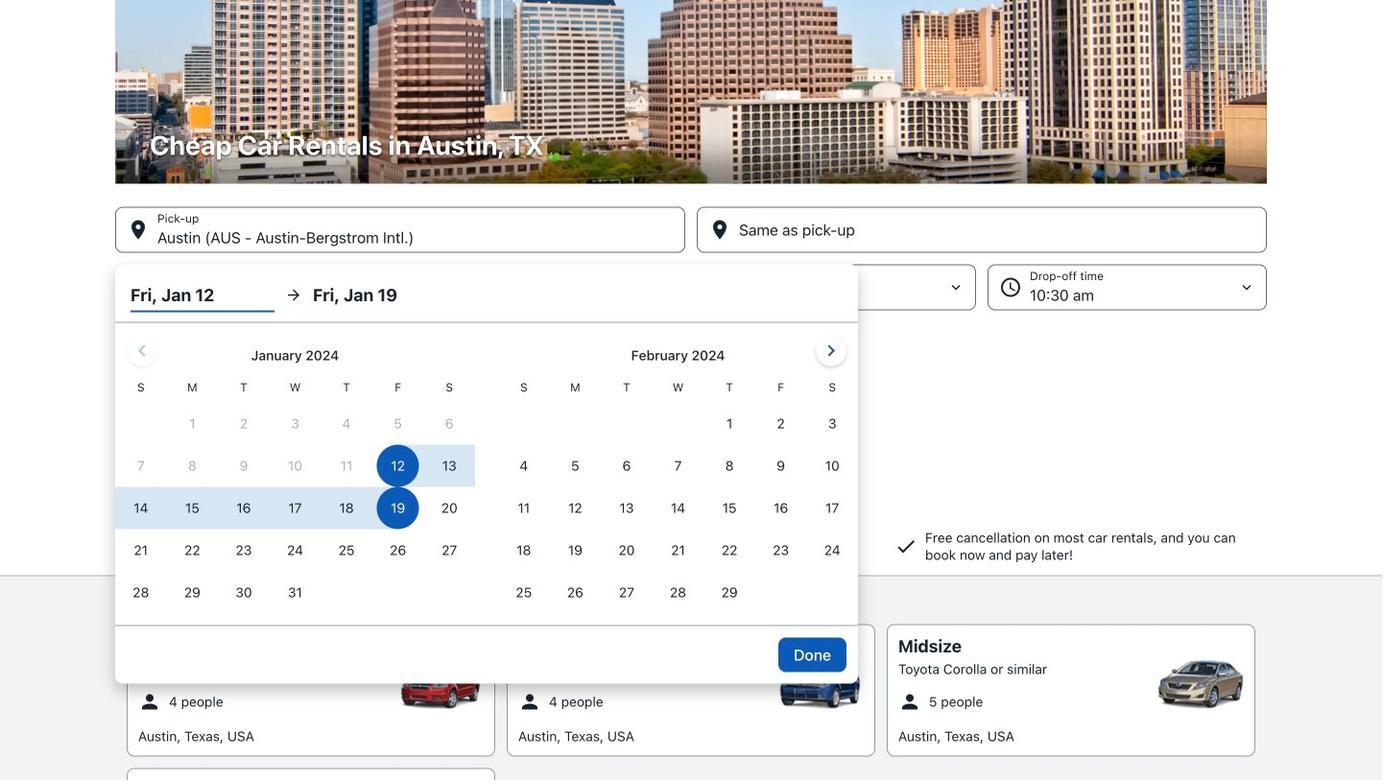 Task type: describe. For each thing, give the bounding box(es) containing it.
toyota corolla image
[[1158, 661, 1244, 709]]

small image for toyota corolla image
[[899, 691, 922, 714]]

small image for ford focus 'image'
[[519, 691, 542, 714]]



Task type: locate. For each thing, give the bounding box(es) containing it.
chevrolet spark image
[[398, 661, 484, 709]]

1 small image from the left
[[138, 691, 161, 714]]

0 horizontal spatial small image
[[138, 691, 161, 714]]

next month image
[[820, 339, 843, 362]]

ford focus image
[[778, 661, 864, 709]]

small image
[[138, 691, 161, 714], [519, 691, 542, 714], [899, 691, 922, 714]]

breadcrumbs region
[[0, 0, 1383, 684]]

1 horizontal spatial small image
[[519, 691, 542, 714]]

previous month image
[[131, 339, 154, 362]]

3 small image from the left
[[899, 691, 922, 714]]

2 horizontal spatial small image
[[899, 691, 922, 714]]

2 small image from the left
[[519, 691, 542, 714]]



Task type: vqa. For each thing, say whether or not it's contained in the screenshot.
"main content"
no



